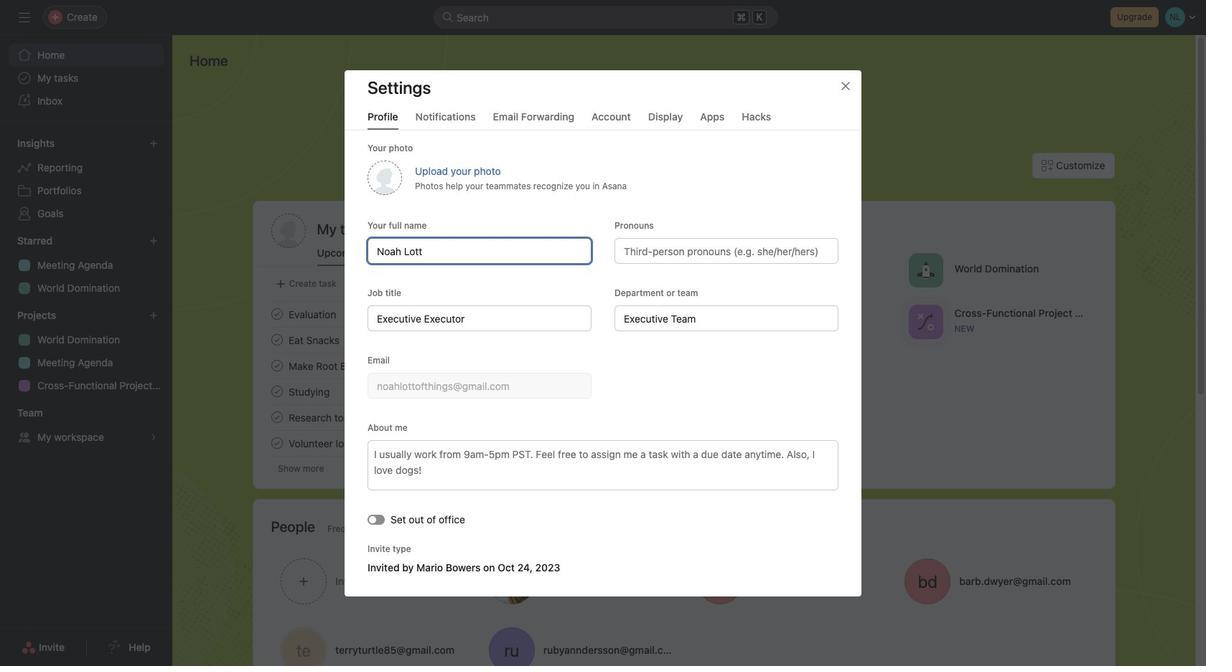 Task type: describe. For each thing, give the bounding box(es) containing it.
5 mark complete image from the top
[[268, 435, 285, 452]]

close image
[[840, 80, 852, 92]]

starred element
[[0, 228, 172, 303]]

insights element
[[0, 131, 172, 228]]

1 mark complete checkbox from the top
[[268, 358, 285, 375]]

line_and_symbols image
[[917, 313, 934, 331]]

upload new photo image
[[368, 160, 402, 195]]

3 mark complete checkbox from the top
[[268, 409, 285, 426]]

I usually work from 9am-5pm PST. Feel free to assign me a task with a due date anytime. Also, I love dogs! text field
[[368, 440, 839, 491]]

Third-person pronouns (e.g. she/her/hers) text field
[[615, 238, 839, 264]]

board image
[[722, 313, 739, 331]]

global element
[[0, 35, 172, 121]]

3 mark complete image from the top
[[268, 383, 285, 401]]

rocket image
[[917, 262, 934, 279]]

1 mark complete checkbox from the top
[[268, 306, 285, 323]]

1 mark complete image from the top
[[268, 306, 285, 323]]

2 mark complete checkbox from the top
[[268, 332, 285, 349]]



Task type: locate. For each thing, give the bounding box(es) containing it.
Mark complete checkbox
[[268, 306, 285, 323], [268, 332, 285, 349], [268, 409, 285, 426], [268, 435, 285, 452]]

mark complete image
[[268, 358, 285, 375]]

projects element
[[0, 303, 172, 401]]

Mark complete checkbox
[[268, 358, 285, 375], [268, 383, 285, 401]]

2 mark complete image from the top
[[268, 332, 285, 349]]

4 mark complete image from the top
[[268, 409, 285, 426]]

mark complete image
[[268, 306, 285, 323], [268, 332, 285, 349], [268, 383, 285, 401], [268, 409, 285, 426], [268, 435, 285, 452]]

0 vertical spatial mark complete checkbox
[[268, 358, 285, 375]]

prominent image
[[442, 11, 454, 23]]

teams element
[[0, 401, 172, 452]]

4 mark complete checkbox from the top
[[268, 435, 285, 452]]

None text field
[[368, 238, 592, 264]]

None text field
[[368, 305, 592, 331], [615, 305, 839, 331], [368, 373, 592, 399], [368, 305, 592, 331], [615, 305, 839, 331], [368, 373, 592, 399]]

hide sidebar image
[[19, 11, 30, 23]]

1 vertical spatial mark complete checkbox
[[268, 383, 285, 401]]

switch
[[368, 515, 385, 525]]

2 mark complete checkbox from the top
[[268, 383, 285, 401]]

add profile photo image
[[271, 214, 305, 248]]



Task type: vqa. For each thing, say whether or not it's contained in the screenshot.
Mark complete icon
yes



